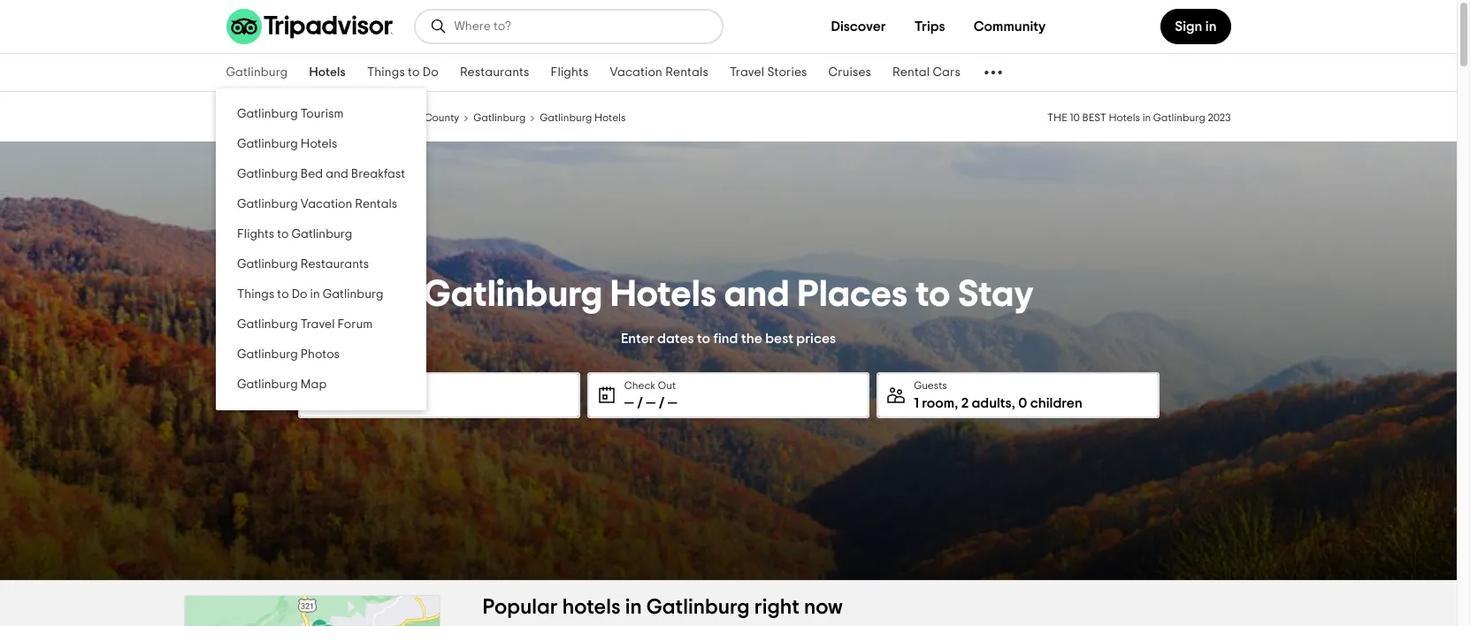 Task type: vqa. For each thing, say whether or not it's contained in the screenshot.
the right Things
yes



Task type: describe. For each thing, give the bounding box(es) containing it.
gatlinburg bed and breakfast link
[[215, 159, 426, 189]]

hotels link
[[299, 54, 356, 91]]

1 vertical spatial gatlinburg hotels
[[237, 138, 337, 150]]

united states
[[226, 112, 291, 123]]

gatlinburg hotels and places to stay
[[423, 276, 1034, 313]]

places
[[798, 276, 908, 313]]

best
[[1083, 112, 1107, 123]]

gatlinburg travel forum
[[237, 319, 372, 331]]

10
[[1070, 112, 1080, 123]]

travel inside 'link'
[[730, 66, 765, 79]]

now
[[804, 597, 843, 618]]

flights link
[[540, 54, 599, 91]]

flights for flights to gatlinburg
[[237, 228, 274, 241]]

rental cars link
[[882, 54, 971, 91]]

community
[[974, 19, 1046, 34]]

map
[[300, 379, 326, 391]]

1
[[914, 396, 919, 410]]

room
[[922, 396, 955, 410]]

Search search field
[[454, 19, 707, 35]]

3 — from the left
[[668, 396, 678, 410]]

and for breakfast
[[325, 168, 348, 180]]

1 horizontal spatial restaurants
[[460, 66, 530, 79]]

in right sign
[[1206, 19, 1217, 34]]

cars
[[933, 66, 961, 79]]

vacation rentals link
[[599, 54, 719, 91]]

out
[[658, 380, 676, 391]]

community button
[[960, 9, 1060, 44]]

states
[[260, 112, 291, 123]]

things to do in gatlinburg link
[[215, 280, 426, 310]]

tennessee (tn)
[[305, 112, 378, 123]]

gatlinburg hotels link
[[215, 129, 426, 159]]

in right hotels
[[625, 597, 642, 618]]

gatlinburg vacation rentals link
[[215, 189, 426, 219]]

enter dates to find the best prices
[[621, 331, 836, 345]]

stories
[[767, 66, 807, 79]]

hotels inside hotels 'link'
[[309, 66, 346, 79]]

sign
[[1175, 19, 1203, 34]]

gatlinburg map
[[237, 379, 326, 391]]

0 horizontal spatial travel
[[300, 319, 334, 331]]

and for places
[[724, 276, 790, 313]]

stay
[[958, 276, 1034, 313]]

to for things to do in gatlinburg
[[277, 288, 289, 301]]

discover
[[831, 19, 886, 34]]

enter
[[621, 331, 654, 345]]

best
[[765, 331, 794, 345]]

cruises link
[[818, 54, 882, 91]]

children
[[1030, 396, 1083, 410]]

gatlinburg travel forum link
[[215, 310, 426, 340]]

1 / from the left
[[637, 396, 643, 410]]

0
[[1018, 396, 1027, 410]]

things for things to do in gatlinburg
[[237, 288, 274, 301]]

travel stories
[[730, 66, 807, 79]]

rental
[[893, 66, 930, 79]]

things to do
[[367, 66, 439, 79]]

to left stay
[[916, 276, 951, 313]]

in right best
[[1143, 112, 1151, 123]]

0 vertical spatial rentals
[[665, 66, 709, 79]]

the 10 best hotels in gatlinburg 2023
[[1048, 112, 1231, 123]]

things to do in gatlinburg
[[237, 288, 383, 301]]

cruises
[[829, 66, 872, 79]]

united states link
[[226, 110, 291, 124]]

to for things to do
[[408, 66, 420, 79]]

united
[[226, 112, 258, 123]]

trips
[[915, 19, 946, 34]]

0 horizontal spatial rentals
[[355, 198, 397, 211]]

2023
[[1208, 112, 1231, 123]]

trips button
[[900, 9, 960, 44]]

(tn)
[[359, 112, 378, 123]]

1 — from the left
[[624, 396, 634, 410]]

vacation rentals
[[610, 66, 709, 79]]

restaurants link
[[449, 54, 540, 91]]

hotels inside gatlinburg hotels link
[[300, 138, 337, 150]]

travel stories link
[[719, 54, 818, 91]]

sevier county
[[392, 112, 459, 123]]

2 — from the left
[[646, 396, 656, 410]]

hotels right best
[[1109, 112, 1140, 123]]

in up gatlinburg travel forum link
[[310, 288, 320, 301]]

tripadvisor image
[[226, 9, 392, 44]]

search image
[[430, 18, 447, 35]]

gatlinburg inside 'link'
[[291, 228, 352, 241]]

check out — / — / —
[[624, 380, 678, 410]]



Task type: locate. For each thing, give the bounding box(es) containing it.
0 vertical spatial restaurants
[[460, 66, 530, 79]]

travel up photos
[[300, 319, 334, 331]]

2 / from the left
[[659, 396, 665, 410]]

2 , from the left
[[1012, 396, 1015, 410]]

/ down check
[[637, 396, 643, 410]]

1 horizontal spatial travel
[[730, 66, 765, 79]]

tennessee
[[305, 112, 356, 123]]

things down the gatlinburg restaurants at top left
[[237, 288, 274, 301]]

gatlinburg
[[226, 66, 288, 79], [237, 108, 298, 120], [474, 112, 526, 123], [540, 112, 592, 123], [1154, 112, 1206, 123], [237, 138, 298, 150], [237, 168, 298, 180], [237, 198, 298, 211], [291, 228, 352, 241], [237, 258, 298, 271], [423, 276, 603, 313], [322, 288, 383, 301], [237, 319, 298, 331], [237, 349, 298, 361], [237, 379, 298, 391], [647, 597, 750, 618]]

1 horizontal spatial gatlinburg hotels
[[540, 112, 626, 123]]

gatlinburg inside 'link'
[[237, 379, 298, 391]]

1 horizontal spatial vacation
[[610, 66, 663, 79]]

rentals
[[665, 66, 709, 79], [355, 198, 397, 211]]

gatlinburg link
[[215, 54, 299, 91], [474, 110, 526, 124]]

gatlinburg restaurants link
[[215, 249, 426, 280]]

1 vertical spatial travel
[[300, 319, 334, 331]]

1 vertical spatial vacation
[[300, 198, 352, 211]]

and
[[325, 168, 348, 180], [724, 276, 790, 313]]

flights down search search box
[[551, 66, 589, 79]]

—
[[624, 396, 634, 410], [646, 396, 656, 410], [668, 396, 678, 410]]

to for flights to gatlinburg
[[277, 228, 288, 241]]

0 vertical spatial do
[[423, 66, 439, 79]]

0 horizontal spatial flights
[[237, 228, 274, 241]]

to
[[408, 66, 420, 79], [277, 228, 288, 241], [916, 276, 951, 313], [277, 288, 289, 301], [697, 331, 711, 345]]

gatlinburg map link
[[215, 370, 426, 400]]

gatlinburg hotels down states
[[237, 138, 337, 150]]

2
[[961, 396, 969, 410]]

guests
[[914, 380, 947, 391]]

1 horizontal spatial rentals
[[665, 66, 709, 79]]

1 horizontal spatial things
[[367, 66, 405, 79]]

0 horizontal spatial and
[[325, 168, 348, 180]]

do inside things to do in gatlinburg link
[[291, 288, 307, 301]]

0 horizontal spatial ,
[[955, 396, 958, 410]]

hotels up tourism on the left of the page
[[309, 66, 346, 79]]

1 vertical spatial things
[[237, 288, 274, 301]]

do up sevier county link
[[423, 66, 439, 79]]

restaurants up things to do in gatlinburg link
[[300, 258, 369, 271]]

flights inside 'link'
[[237, 228, 274, 241]]

hotels down "flights" link
[[594, 112, 626, 123]]

restaurants
[[460, 66, 530, 79], [300, 258, 369, 271]]

gatlinburg tourism
[[237, 108, 343, 120]]

0 horizontal spatial do
[[291, 288, 307, 301]]

/ down out
[[659, 396, 665, 410]]

None search field
[[415, 11, 722, 42]]

1 vertical spatial rentals
[[355, 198, 397, 211]]

dates
[[657, 331, 694, 345]]

,
[[955, 396, 958, 410], [1012, 396, 1015, 410]]

and right bed
[[325, 168, 348, 180]]

rentals down breakfast
[[355, 198, 397, 211]]

0 horizontal spatial things
[[237, 288, 274, 301]]

gatlinburg restaurants
[[237, 258, 369, 271]]

the
[[1048, 112, 1068, 123]]

flights up the gatlinburg restaurants at top left
[[237, 228, 274, 241]]

1 vertical spatial restaurants
[[300, 258, 369, 271]]

do inside things to do link
[[423, 66, 439, 79]]

prices
[[797, 331, 836, 345]]

1 horizontal spatial /
[[659, 396, 665, 410]]

things
[[367, 66, 405, 79], [237, 288, 274, 301]]

the
[[741, 331, 762, 345]]

to left find
[[697, 331, 711, 345]]

check
[[624, 380, 656, 391]]

flights
[[551, 66, 589, 79], [237, 228, 274, 241]]

to inside 'link'
[[277, 228, 288, 241]]

gatlinburg hotels
[[540, 112, 626, 123], [237, 138, 337, 150]]

0 vertical spatial things
[[367, 66, 405, 79]]

breakfast
[[351, 168, 405, 180]]

1 vertical spatial gatlinburg link
[[474, 110, 526, 124]]

bed
[[300, 168, 323, 180]]

right
[[755, 597, 800, 618]]

tourism
[[300, 108, 343, 120]]

discover button
[[817, 9, 900, 44]]

gatlinburg bed and breakfast
[[237, 168, 405, 180]]

flights to gatlinburg link
[[215, 219, 426, 249]]

rental cars
[[893, 66, 961, 79]]

0 horizontal spatial /
[[637, 396, 643, 410]]

things up '(tn)'
[[367, 66, 405, 79]]

flights to gatlinburg
[[237, 228, 352, 241]]

travel left stories
[[730, 66, 765, 79]]

1 horizontal spatial flights
[[551, 66, 589, 79]]

sevier county link
[[392, 110, 459, 124]]

forum
[[337, 319, 372, 331]]

to up sevier
[[408, 66, 420, 79]]

things for things to do
[[367, 66, 405, 79]]

restaurants left "flights" link
[[460, 66, 530, 79]]

0 vertical spatial travel
[[730, 66, 765, 79]]

sign in link
[[1161, 9, 1231, 44]]

guests 1 room , 2 adults , 0 children
[[914, 380, 1083, 410]]

to up the gatlinburg restaurants at top left
[[277, 228, 288, 241]]

1 vertical spatial flights
[[237, 228, 274, 241]]

popular
[[483, 597, 558, 618]]

gatlinburg tourism link
[[215, 99, 426, 129]]

1 horizontal spatial gatlinburg link
[[474, 110, 526, 124]]

1 horizontal spatial and
[[724, 276, 790, 313]]

tennessee (tn) link
[[305, 110, 378, 124]]

gatlinburg photos
[[237, 349, 339, 361]]

hotels
[[309, 66, 346, 79], [594, 112, 626, 123], [1109, 112, 1140, 123], [300, 138, 337, 150], [611, 276, 717, 313]]

gatlinburg photos link
[[215, 340, 426, 370]]

adults
[[972, 396, 1012, 410]]

1 horizontal spatial ,
[[1012, 396, 1015, 410]]

0 horizontal spatial vacation
[[300, 198, 352, 211]]

0 vertical spatial gatlinburg hotels
[[540, 112, 626, 123]]

0 horizontal spatial restaurants
[[300, 258, 369, 271]]

photos
[[300, 349, 339, 361]]

things to do link
[[356, 54, 449, 91]]

1 horizontal spatial do
[[423, 66, 439, 79]]

sevier
[[392, 112, 422, 123]]

do
[[423, 66, 439, 79], [291, 288, 307, 301]]

popular hotels in gatlinburg right now
[[483, 597, 843, 618]]

/
[[637, 396, 643, 410], [659, 396, 665, 410]]

, left the 2
[[955, 396, 958, 410]]

1 vertical spatial and
[[724, 276, 790, 313]]

1 horizontal spatial —
[[646, 396, 656, 410]]

vacation down gatlinburg bed and breakfast link
[[300, 198, 352, 211]]

vacation
[[610, 66, 663, 79], [300, 198, 352, 211]]

0 vertical spatial and
[[325, 168, 348, 180]]

do for things to do in gatlinburg
[[291, 288, 307, 301]]

0 horizontal spatial gatlinburg hotels
[[237, 138, 337, 150]]

vacation right "flights" link
[[610, 66, 663, 79]]

county
[[424, 112, 459, 123]]

1 , from the left
[[955, 396, 958, 410]]

0 vertical spatial vacation
[[610, 66, 663, 79]]

gatlinburg link down the restaurants link
[[474, 110, 526, 124]]

gatlinburg vacation rentals
[[237, 198, 397, 211]]

in
[[1206, 19, 1217, 34], [1143, 112, 1151, 123], [310, 288, 320, 301], [625, 597, 642, 618]]

gatlinburg hotels down "flights" link
[[540, 112, 626, 123]]

, left the 0
[[1012, 396, 1015, 410]]

hotels down tennessee
[[300, 138, 337, 150]]

1 vertical spatial do
[[291, 288, 307, 301]]

flights for flights
[[551, 66, 589, 79]]

do for things to do
[[423, 66, 439, 79]]

gatlinburg link up united states link
[[215, 54, 299, 91]]

rentals left "travel stories" 'link'
[[665, 66, 709, 79]]

0 horizontal spatial —
[[624, 396, 634, 410]]

hotels
[[562, 597, 621, 618]]

do down the gatlinburg restaurants at top left
[[291, 288, 307, 301]]

0 vertical spatial gatlinburg link
[[215, 54, 299, 91]]

0 vertical spatial flights
[[551, 66, 589, 79]]

hotels up dates
[[611, 276, 717, 313]]

sign in
[[1175, 19, 1217, 34]]

0 horizontal spatial gatlinburg link
[[215, 54, 299, 91]]

find
[[714, 331, 738, 345]]

to down the gatlinburg restaurants at top left
[[277, 288, 289, 301]]

and up the the
[[724, 276, 790, 313]]

2 horizontal spatial —
[[668, 396, 678, 410]]



